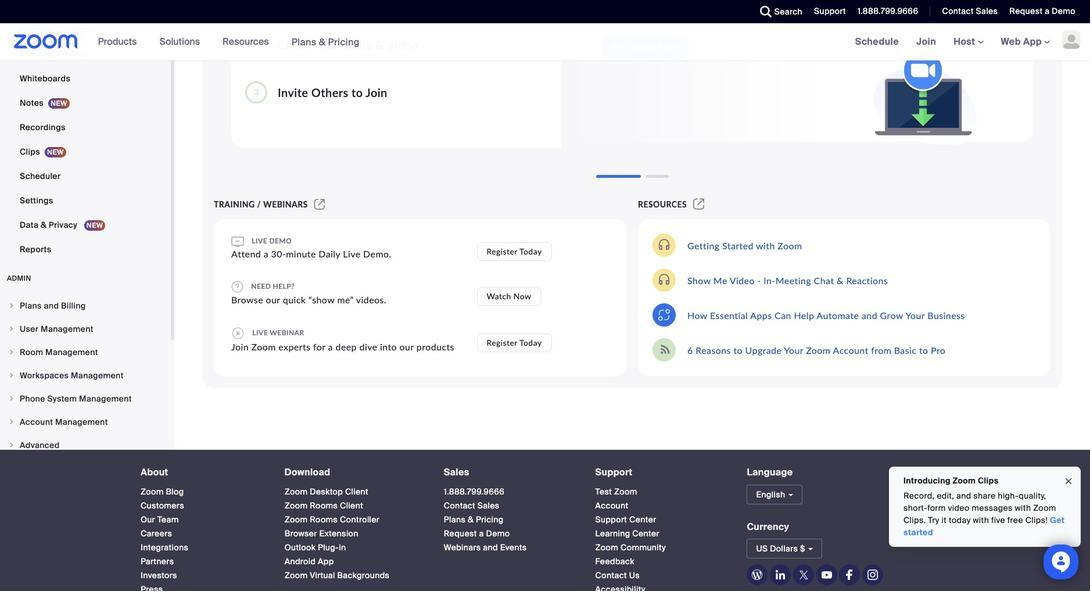 Task type: describe. For each thing, give the bounding box(es) containing it.
& right chat
[[837, 275, 844, 286]]

today
[[950, 515, 971, 526]]

1.888.799.9666 contact sales plans & pricing request a demo webinars and events
[[444, 486, 527, 553]]

0 vertical spatial our
[[266, 294, 280, 305]]

learning
[[596, 528, 631, 539]]

how essential apps can help automate and grow your business link
[[688, 310, 966, 321]]

browse our quick "show me" videos.
[[231, 294, 387, 305]]

1 vertical spatial clips
[[979, 476, 999, 486]]

browse
[[231, 294, 263, 305]]

can
[[775, 310, 792, 321]]

record, edit, and share high-quality, short-form video messages with zoom clips. try it today with five free clips!
[[904, 491, 1057, 526]]

and inside 1.888.799.9666 contact sales plans & pricing request a demo webinars and events
[[483, 542, 498, 553]]

attend a 30-minute daily live demo.
[[231, 248, 392, 259]]

show
[[688, 275, 711, 286]]

get
[[1051, 515, 1066, 526]]

0 vertical spatial support
[[815, 6, 847, 16]]

register for join zoom experts for a deep dive into our products
[[487, 338, 518, 348]]

how
[[688, 310, 708, 321]]

invite
[[278, 85, 308, 99]]

close image
[[1065, 475, 1074, 488]]

investors link
[[141, 570, 177, 581]]

6 reasons to upgrade your zoom account from basic to pro
[[688, 345, 946, 356]]

management for account management
[[55, 417, 108, 427]]

need help?
[[249, 282, 295, 291]]

deep
[[336, 341, 357, 352]]

android
[[285, 556, 316, 567]]

community
[[621, 542, 666, 553]]

android app link
[[285, 556, 334, 567]]

webinars
[[263, 199, 308, 209]]

account inside menu item
[[20, 417, 53, 427]]

1 vertical spatial our
[[400, 341, 414, 352]]

user management
[[20, 324, 94, 334]]

and inside record, edit, and share high-quality, short-form video messages with zoom clips. try it today with five free clips!
[[957, 491, 972, 501]]

test
[[596, 486, 612, 497]]

english button
[[748, 485, 803, 505]]

host button
[[954, 35, 984, 48]]

virtual
[[310, 570, 335, 581]]

account inside test zoom account support center learning center zoom community feedback contact us
[[596, 500, 629, 511]]

team
[[157, 514, 179, 525]]

audio
[[341, 38, 373, 51]]

webinars
[[444, 542, 481, 553]]

live for a
[[252, 237, 268, 245]]

videos.
[[356, 294, 387, 305]]

devices
[[57, 49, 89, 59]]

resources
[[223, 35, 269, 48]]

partners
[[141, 556, 174, 567]]

window new image
[[313, 199, 327, 209]]

admin
[[7, 274, 31, 283]]

webinars and events link
[[444, 542, 527, 553]]

management for room management
[[45, 347, 98, 358]]

blog
[[166, 486, 184, 497]]

1 vertical spatial join
[[366, 85, 388, 99]]

0 vertical spatial client
[[345, 486, 369, 497]]

2 horizontal spatial account
[[834, 345, 869, 356]]

now for watch now
[[514, 291, 532, 301]]

watch now
[[487, 291, 532, 301]]

search
[[775, 6, 803, 17]]

& inside product information "navigation"
[[319, 36, 326, 48]]

browser
[[285, 528, 317, 539]]

& inside 1.888.799.9666 contact sales plans & pricing request a demo webinars and events
[[468, 514, 474, 525]]

contacts
[[57, 24, 93, 35]]

zoom virtual backgrounds link
[[285, 570, 390, 581]]

0 horizontal spatial with
[[757, 240, 776, 251]]

web
[[1002, 35, 1022, 48]]

2 horizontal spatial to
[[920, 345, 929, 356]]

web app button
[[1002, 35, 1051, 48]]

get started link
[[904, 515, 1066, 538]]

us dollars $ button
[[748, 539, 823, 559]]

right image for phone
[[8, 395, 15, 402]]

scheduler
[[20, 171, 61, 181]]

& inside "link"
[[41, 220, 47, 230]]

clips inside "link"
[[20, 147, 40, 157]]

customers link
[[141, 500, 184, 511]]

controller
[[340, 514, 380, 525]]

1 rooms from the top
[[310, 500, 338, 511]]

phone
[[20, 394, 45, 404]]

today for join zoom experts for a deep dive into our products
[[520, 338, 542, 348]]

2 horizontal spatial contact
[[943, 6, 974, 16]]

room management
[[20, 347, 98, 358]]

me
[[714, 275, 728, 286]]

demo.
[[363, 248, 392, 259]]

6 reasons to upgrade your zoom account from basic to pro link
[[688, 345, 946, 356]]

profile picture image
[[1063, 30, 1082, 49]]

plans and billing
[[20, 301, 86, 311]]

account management
[[20, 417, 108, 427]]

about
[[141, 466, 168, 479]]

app inside zoom desktop client zoom rooms client zoom rooms controller browser extension outlook plug-in android app zoom virtual backgrounds
[[318, 556, 334, 567]]

billing
[[61, 301, 86, 311]]

zoom rooms controller link
[[285, 514, 380, 525]]

join link
[[908, 23, 946, 60]]

zoom desktop client zoom rooms client zoom rooms controller browser extension outlook plug-in android app zoom virtual backgrounds
[[285, 486, 390, 581]]

show me video - in-meeting chat & reactions link
[[688, 275, 889, 286]]

high-
[[999, 491, 1020, 501]]

recordings link
[[0, 116, 171, 139]]

register for attend a 30-minute daily live demo.
[[487, 246, 518, 256]]

a inside 1.888.799.9666 contact sales plans & pricing request a demo webinars and events
[[479, 528, 484, 539]]

chat
[[814, 275, 835, 286]]

clips.
[[904, 515, 927, 526]]

& right the audio
[[376, 38, 385, 51]]

for
[[313, 341, 326, 352]]

$
[[801, 544, 806, 554]]

contact sales
[[943, 6, 999, 16]]

test zoom link
[[596, 486, 638, 497]]

a left 30-
[[264, 248, 269, 259]]

settings link
[[0, 189, 171, 212]]

contact inside test zoom account support center learning center zoom community feedback contact us
[[596, 570, 627, 581]]

zoom community link
[[596, 542, 666, 553]]

0 horizontal spatial sales
[[444, 466, 470, 479]]

short-
[[904, 503, 928, 513]]

download for download now
[[612, 41, 657, 52]]

1 horizontal spatial request
[[1010, 6, 1043, 16]]

join zoom experts for a deep dive into our products
[[231, 341, 455, 352]]

personal devices
[[20, 49, 89, 59]]

and inside menu item
[[44, 301, 59, 311]]

contact inside 1.888.799.9666 contact sales plans & pricing request a demo webinars and events
[[444, 500, 476, 511]]

1 horizontal spatial demo
[[1053, 6, 1076, 16]]

plans & pricing
[[292, 36, 360, 48]]

feedback button
[[596, 556, 635, 567]]

banner containing products
[[0, 23, 1091, 61]]

outlook
[[285, 542, 316, 553]]

contact us link
[[596, 570, 640, 581]]

pricing inside product information "navigation"
[[328, 36, 360, 48]]

solutions
[[160, 35, 200, 48]]

experts
[[279, 341, 311, 352]]

privacy
[[49, 220, 77, 230]]

live for zoom
[[253, 328, 268, 337]]

join for join zoom experts for a deep dive into our products
[[231, 341, 249, 352]]

right image inside advanced menu item
[[8, 442, 15, 449]]

quality,
[[1020, 491, 1047, 501]]



Task type: locate. For each thing, give the bounding box(es) containing it.
1 vertical spatial contact
[[444, 500, 476, 511]]

right image inside plans and billing menu item
[[8, 302, 15, 309]]

2 register today from the top
[[487, 338, 542, 348]]

rooms
[[310, 500, 338, 511], [310, 514, 338, 525]]

join for join
[[917, 35, 937, 48]]

personal for personal contacts
[[20, 24, 55, 35]]

right image
[[8, 302, 15, 309], [8, 326, 15, 333], [8, 372, 15, 379], [8, 419, 15, 426], [8, 442, 15, 449]]

to for upgrade
[[734, 345, 743, 356]]

0 horizontal spatial now
[[514, 291, 532, 301]]

0 horizontal spatial pricing
[[328, 36, 360, 48]]

management for user management
[[41, 324, 94, 334]]

register today for attend a 30-minute daily live demo.
[[487, 246, 542, 256]]

advanced menu item
[[0, 434, 171, 456]]

support down account link
[[596, 514, 628, 525]]

1 horizontal spatial clips
[[979, 476, 999, 486]]

free
[[1008, 515, 1024, 526]]

4 right image from the top
[[8, 419, 15, 426]]

right image for plans
[[8, 302, 15, 309]]

in
[[339, 542, 346, 553]]

management down the room management menu item
[[71, 370, 124, 381]]

plug-
[[318, 542, 339, 553]]

daily
[[319, 248, 341, 259]]

1 vertical spatial pricing
[[476, 514, 504, 525]]

webinar
[[270, 328, 304, 337]]

right image inside user management menu item
[[8, 326, 15, 333]]

account up 'advanced'
[[20, 417, 53, 427]]

to for join
[[352, 85, 363, 99]]

1 right image from the top
[[8, 349, 15, 356]]

now inside button
[[659, 41, 680, 52]]

with right started
[[757, 240, 776, 251]]

0 horizontal spatial clips
[[20, 147, 40, 157]]

plans up user
[[20, 301, 42, 311]]

host
[[954, 35, 978, 48]]

window new image
[[692, 199, 707, 209]]

1 vertical spatial plans
[[20, 301, 42, 311]]

user management menu item
[[0, 318, 171, 340]]

integrations
[[141, 542, 189, 553]]

0 vertical spatial pricing
[[328, 36, 360, 48]]

2 personal from the top
[[20, 49, 55, 59]]

&
[[319, 36, 326, 48], [376, 38, 385, 51], [41, 220, 47, 230], [837, 275, 844, 286], [468, 514, 474, 525]]

data & privacy
[[20, 220, 80, 230]]

right image left 'advanced'
[[8, 442, 15, 449]]

1 horizontal spatial now
[[659, 41, 680, 52]]

contact sales link
[[934, 0, 1002, 23], [943, 6, 999, 16], [444, 500, 500, 511]]

2 vertical spatial support
[[596, 514, 628, 525]]

personal for personal devices
[[20, 49, 55, 59]]

0 horizontal spatial 1.888.799.9666
[[444, 486, 505, 497]]

support up test zoom link
[[596, 466, 633, 479]]

1.888.799.9666 inside 1.888.799.9666 contact sales plans & pricing request a demo webinars and events
[[444, 486, 505, 497]]

0 vertical spatial request
[[1010, 6, 1043, 16]]

now inside button
[[514, 291, 532, 301]]

zoom
[[778, 240, 803, 251], [252, 341, 276, 352], [807, 345, 831, 356], [953, 476, 977, 486], [141, 486, 164, 497], [285, 486, 308, 497], [615, 486, 638, 497], [285, 500, 308, 511], [1034, 503, 1057, 513], [285, 514, 308, 525], [596, 542, 619, 553], [285, 570, 308, 581]]

integrations link
[[141, 542, 189, 553]]

& right check
[[319, 36, 326, 48]]

1 vertical spatial sales
[[444, 466, 470, 479]]

1 vertical spatial now
[[514, 291, 532, 301]]

0 vertical spatial sales
[[977, 6, 999, 16]]

1.888.799.9666 for 1.888.799.9666 contact sales plans & pricing request a demo webinars and events
[[444, 486, 505, 497]]

0 vertical spatial account
[[834, 345, 869, 356]]

0 vertical spatial plans
[[292, 36, 317, 48]]

room
[[20, 347, 43, 358]]

0 horizontal spatial join
[[231, 341, 249, 352]]

1.888.799.9666 down sales link at the bottom left
[[444, 486, 505, 497]]

right image
[[8, 349, 15, 356], [8, 395, 15, 402]]

0 vertical spatial register today
[[487, 246, 542, 256]]

2 right image from the top
[[8, 326, 15, 333]]

request up webinars on the left bottom of page
[[444, 528, 477, 539]]

today down watch now button
[[520, 338, 542, 348]]

started
[[723, 240, 754, 251]]

1 vertical spatial register today
[[487, 338, 542, 348]]

support inside test zoom account support center learning center zoom community feedback contact us
[[596, 514, 628, 525]]

register today for join zoom experts for a deep dive into our products
[[487, 338, 542, 348]]

room management menu item
[[0, 341, 171, 363]]

1.888.799.9666
[[858, 6, 919, 16], [444, 486, 505, 497]]

to right reasons on the bottom right of page
[[734, 345, 743, 356]]

0 vertical spatial live
[[252, 237, 268, 245]]

live up attend
[[252, 237, 268, 245]]

1 vertical spatial download
[[285, 466, 331, 479]]

video
[[949, 503, 970, 513]]

sales up "host" dropdown button
[[977, 6, 999, 16]]

us
[[630, 570, 640, 581]]

check
[[278, 38, 311, 51]]

personal contacts link
[[0, 18, 171, 41]]

1 vertical spatial 1.888.799.9666
[[444, 486, 505, 497]]

personal up whiteboards
[[20, 49, 55, 59]]

1.888.799.9666 for 1.888.799.9666
[[858, 6, 919, 16]]

phone system management
[[20, 394, 132, 404]]

try
[[929, 515, 940, 526]]

now for download now
[[659, 41, 680, 52]]

right image left phone
[[8, 395, 15, 402]]

1.888.799.9666 button
[[849, 0, 922, 23], [858, 6, 919, 16]]

0 horizontal spatial contact
[[444, 500, 476, 511]]

1 vertical spatial register today button
[[477, 334, 552, 352]]

1 horizontal spatial download
[[612, 41, 657, 52]]

1 horizontal spatial join
[[366, 85, 388, 99]]

plans inside product information "navigation"
[[292, 36, 317, 48]]

1 today from the top
[[520, 246, 542, 256]]

2 vertical spatial with
[[974, 515, 990, 526]]

1 horizontal spatial plans
[[292, 36, 317, 48]]

0 vertical spatial register today button
[[477, 242, 552, 261]]

to
[[352, 85, 363, 99], [734, 345, 743, 356], [920, 345, 929, 356]]

1 horizontal spatial to
[[734, 345, 743, 356]]

& down 1.888.799.9666 link
[[468, 514, 474, 525]]

1 horizontal spatial video
[[730, 275, 755, 286]]

dollars
[[771, 544, 799, 554]]

1 vertical spatial rooms
[[310, 514, 338, 525]]

request
[[1010, 6, 1043, 16], [444, 528, 477, 539]]

how essential apps can help automate and grow your business
[[688, 310, 966, 321]]

sales inside 1.888.799.9666 contact sales plans & pricing request a demo webinars and events
[[478, 500, 500, 511]]

management down workspaces management menu item
[[79, 394, 132, 404]]

download for download
[[285, 466, 331, 479]]

support right search
[[815, 6, 847, 16]]

0 horizontal spatial your
[[314, 38, 338, 51]]

0 horizontal spatial download
[[285, 466, 331, 479]]

2 rooms from the top
[[310, 514, 338, 525]]

pricing inside 1.888.799.9666 contact sales plans & pricing request a demo webinars and events
[[476, 514, 504, 525]]

right image left account management
[[8, 419, 15, 426]]

check your audio & video
[[278, 38, 419, 51]]

right image for account
[[8, 419, 15, 426]]

a right for
[[328, 341, 333, 352]]

language
[[748, 466, 794, 479]]

2 horizontal spatial your
[[906, 310, 926, 321]]

app right web
[[1024, 35, 1043, 48]]

join down the browse
[[231, 341, 249, 352]]

0 horizontal spatial video
[[387, 38, 419, 51]]

with down messages
[[974, 515, 990, 526]]

banner
[[0, 23, 1091, 61]]

register today button for attend a 30-minute daily live demo.
[[477, 242, 552, 261]]

rooms down desktop
[[310, 500, 338, 511]]

messages
[[972, 503, 1013, 513]]

register down watch
[[487, 338, 518, 348]]

2 register from the top
[[487, 338, 518, 348]]

0 vertical spatial today
[[520, 246, 542, 256]]

started
[[904, 527, 934, 538]]

support
[[815, 6, 847, 16], [596, 466, 633, 479], [596, 514, 628, 525]]

us
[[757, 544, 768, 554]]

plans for plans & pricing
[[292, 36, 317, 48]]

1 vertical spatial register
[[487, 338, 518, 348]]

english
[[757, 489, 786, 500]]

download now
[[612, 41, 680, 52]]

app inside 'meetings' navigation
[[1024, 35, 1043, 48]]

your right upgrade at the bottom
[[785, 345, 804, 356]]

zoom inside record, edit, and share high-quality, short-form video messages with zoom clips. try it today with five free clips!
[[1034, 503, 1057, 513]]

with up free
[[1016, 503, 1032, 513]]

client
[[345, 486, 369, 497], [340, 500, 364, 511]]

clips up share
[[979, 476, 999, 486]]

right image inside the room management menu item
[[8, 349, 15, 356]]

center up the 'learning center' "link"
[[630, 514, 657, 525]]

6
[[688, 345, 694, 356]]

personal up personal devices on the left top of the page
[[20, 24, 55, 35]]

contact up host
[[943, 6, 974, 16]]

1 horizontal spatial your
[[785, 345, 804, 356]]

support link
[[806, 0, 849, 23], [815, 6, 847, 16], [596, 466, 633, 479]]

join inside 'link'
[[917, 35, 937, 48]]

to left pro
[[920, 345, 929, 356]]

management down billing at the left bottom of page
[[41, 324, 94, 334]]

rooms down "zoom rooms client" link
[[310, 514, 338, 525]]

workspaces management
[[20, 370, 124, 381]]

0 vertical spatial rooms
[[310, 500, 338, 511]]

2 horizontal spatial sales
[[977, 6, 999, 16]]

phone system management menu item
[[0, 388, 171, 410]]

and up 'video'
[[957, 491, 972, 501]]

1 vertical spatial right image
[[8, 395, 15, 402]]

advanced
[[20, 440, 60, 451]]

video left "-"
[[730, 275, 755, 286]]

request a demo
[[1010, 6, 1076, 16]]

management for workspaces management
[[71, 370, 124, 381]]

reactions
[[847, 275, 889, 286]]

0 horizontal spatial app
[[318, 556, 334, 567]]

right image left room
[[8, 349, 15, 356]]

plans up webinars on the left bottom of page
[[444, 514, 466, 525]]

register today button down watch now button
[[477, 334, 552, 352]]

1 right image from the top
[[8, 302, 15, 309]]

personal menu menu
[[0, 0, 171, 262]]

0 vertical spatial register
[[487, 246, 518, 256]]

2 vertical spatial plans
[[444, 514, 466, 525]]

right image for room
[[8, 349, 15, 356]]

0 vertical spatial app
[[1024, 35, 1043, 48]]

your
[[314, 38, 338, 51], [906, 310, 926, 321], [785, 345, 804, 356]]

1 horizontal spatial sales
[[478, 500, 500, 511]]

desktop
[[310, 486, 343, 497]]

today for attend a 30-minute daily live demo.
[[520, 246, 542, 256]]

right image inside account management menu item
[[8, 419, 15, 426]]

clips up the scheduler
[[20, 147, 40, 157]]

& right data
[[41, 220, 47, 230]]

0 vertical spatial with
[[757, 240, 776, 251]]

into
[[380, 341, 397, 352]]

video
[[387, 38, 419, 51], [730, 275, 755, 286]]

zoom rooms client link
[[285, 500, 364, 511]]

2 vertical spatial your
[[785, 345, 804, 356]]

a up "webinars and events" link
[[479, 528, 484, 539]]

clips
[[20, 147, 40, 157], [979, 476, 999, 486]]

admin menu menu
[[0, 295, 171, 458]]

1 vertical spatial today
[[520, 338, 542, 348]]

1 vertical spatial demo
[[486, 528, 510, 539]]

register today button up watch now
[[477, 242, 552, 261]]

our right into in the left bottom of the page
[[400, 341, 414, 352]]

workspaces management menu item
[[0, 365, 171, 387]]

1 horizontal spatial app
[[1024, 35, 1043, 48]]

browser extension link
[[285, 528, 359, 539]]

app down plug-
[[318, 556, 334, 567]]

plans inside 1.888.799.9666 contact sales plans & pricing request a demo webinars and events
[[444, 514, 466, 525]]

essential
[[711, 310, 749, 321]]

account management menu item
[[0, 411, 171, 433]]

account left from
[[834, 345, 869, 356]]

0 horizontal spatial plans
[[20, 301, 42, 311]]

meetings navigation
[[847, 23, 1091, 61]]

sales link
[[444, 466, 470, 479]]

record,
[[904, 491, 935, 501]]

1 vertical spatial request
[[444, 528, 477, 539]]

0 vertical spatial download
[[612, 41, 657, 52]]

right image down admin
[[8, 302, 15, 309]]

3 right image from the top
[[8, 372, 15, 379]]

right image for user
[[8, 326, 15, 333]]

getting started with zoom link
[[688, 240, 803, 251]]

and left events
[[483, 542, 498, 553]]

0 horizontal spatial demo
[[486, 528, 510, 539]]

edit,
[[937, 491, 955, 501]]

1 vertical spatial app
[[318, 556, 334, 567]]

support center link
[[596, 514, 657, 525]]

investors
[[141, 570, 177, 581]]

2 vertical spatial contact
[[596, 570, 627, 581]]

register today up watch now
[[487, 246, 542, 256]]

download
[[612, 41, 657, 52], [285, 466, 331, 479]]

request inside 1.888.799.9666 contact sales plans & pricing request a demo webinars and events
[[444, 528, 477, 539]]

right image inside workspaces management menu item
[[8, 372, 15, 379]]

1 horizontal spatial pricing
[[476, 514, 504, 525]]

2 horizontal spatial join
[[917, 35, 937, 48]]

pricing right check
[[328, 36, 360, 48]]

0 vertical spatial now
[[659, 41, 680, 52]]

quick
[[283, 294, 306, 305]]

1 vertical spatial with
[[1016, 503, 1032, 513]]

need
[[251, 282, 271, 291]]

right image for workspaces
[[8, 372, 15, 379]]

register today down watch now button
[[487, 338, 542, 348]]

reports
[[20, 244, 51, 255]]

register today button for join zoom experts for a deep dive into our products
[[477, 334, 552, 352]]

and left grow
[[862, 310, 878, 321]]

0 vertical spatial demo
[[1053, 6, 1076, 16]]

1 register today button from the top
[[477, 242, 552, 261]]

request up web app "dropdown button"
[[1010, 6, 1043, 16]]

products button
[[98, 23, 142, 60]]

2 right image from the top
[[8, 395, 15, 402]]

sales down 1.888.799.9666 link
[[478, 500, 500, 511]]

2 today from the top
[[520, 338, 542, 348]]

1 horizontal spatial our
[[400, 341, 414, 352]]

30-
[[271, 248, 286, 259]]

2 register today button from the top
[[477, 334, 552, 352]]

plans and billing menu item
[[0, 295, 171, 317]]

0 vertical spatial your
[[314, 38, 338, 51]]

1 vertical spatial center
[[633, 528, 660, 539]]

right image inside phone system management menu item
[[8, 395, 15, 402]]

management up workspaces management at the bottom left of page
[[45, 347, 98, 358]]

2 vertical spatial sales
[[478, 500, 500, 511]]

right image left workspaces at the bottom of page
[[8, 372, 15, 379]]

your right grow
[[906, 310, 926, 321]]

1 vertical spatial personal
[[20, 49, 55, 59]]

management down phone system management menu item
[[55, 417, 108, 427]]

1 vertical spatial video
[[730, 275, 755, 286]]

plans for plans and billing
[[20, 301, 42, 311]]

center
[[630, 514, 657, 525], [633, 528, 660, 539]]

1 vertical spatial your
[[906, 310, 926, 321]]

zoom inside zoom blog customers our team careers integrations partners investors
[[141, 486, 164, 497]]

2 horizontal spatial plans
[[444, 514, 466, 525]]

2
[[254, 38, 259, 49]]

contact down 1.888.799.9666 link
[[444, 500, 476, 511]]

currency
[[748, 521, 790, 533]]

1 horizontal spatial contact
[[596, 570, 627, 581]]

data & privacy link
[[0, 213, 171, 237]]

recordings
[[20, 122, 66, 133]]

0 vertical spatial center
[[630, 514, 657, 525]]

2 horizontal spatial with
[[1016, 503, 1032, 513]]

sales up 1.888.799.9666 link
[[444, 466, 470, 479]]

0 horizontal spatial to
[[352, 85, 363, 99]]

account down test zoom link
[[596, 500, 629, 511]]

0 vertical spatial join
[[917, 35, 937, 48]]

0 vertical spatial video
[[387, 38, 419, 51]]

pricing
[[328, 36, 360, 48], [476, 514, 504, 525]]

me"
[[338, 294, 354, 305]]

today
[[520, 246, 542, 256], [520, 338, 542, 348]]

1 horizontal spatial with
[[974, 515, 990, 526]]

download inside button
[[612, 41, 657, 52]]

demo up "webinars and events" link
[[486, 528, 510, 539]]

plans inside menu item
[[20, 301, 42, 311]]

1 register from the top
[[487, 246, 518, 256]]

center up community
[[633, 528, 660, 539]]

and left billing at the left bottom of page
[[44, 301, 59, 311]]

1.888.799.9666 up schedule
[[858, 6, 919, 16]]

0 vertical spatial personal
[[20, 24, 55, 35]]

contact down feedback
[[596, 570, 627, 581]]

personal contacts
[[20, 24, 93, 35]]

from
[[872, 345, 892, 356]]

0 vertical spatial 1.888.799.9666
[[858, 6, 919, 16]]

and
[[44, 301, 59, 311], [862, 310, 878, 321], [957, 491, 972, 501], [483, 542, 498, 553]]

demo up 'profile picture'
[[1053, 6, 1076, 16]]

pricing up "webinars and events" link
[[476, 514, 504, 525]]

0 horizontal spatial account
[[20, 417, 53, 427]]

our
[[266, 294, 280, 305], [400, 341, 414, 352]]

product information navigation
[[89, 23, 369, 61]]

request a demo link
[[1002, 0, 1091, 23], [1010, 6, 1076, 16], [444, 528, 510, 539]]

live left "webinar"
[[253, 328, 268, 337]]

our down need help?
[[266, 294, 280, 305]]

to right others
[[352, 85, 363, 99]]

zoom logo image
[[14, 34, 78, 49]]

1 register today from the top
[[487, 246, 542, 256]]

download link
[[285, 466, 331, 479]]

today up watch now
[[520, 246, 542, 256]]

1 vertical spatial client
[[340, 500, 364, 511]]

show me video - in-meeting chat & reactions
[[688, 275, 889, 286]]

join right others
[[366, 85, 388, 99]]

0 vertical spatial right image
[[8, 349, 15, 356]]

demo inside 1.888.799.9666 contact sales plans & pricing request a demo webinars and events
[[486, 528, 510, 539]]

1 horizontal spatial 1.888.799.9666
[[858, 6, 919, 16]]

1 personal from the top
[[20, 24, 55, 35]]

meeting
[[776, 275, 812, 286]]

1 vertical spatial live
[[253, 328, 268, 337]]

your left the audio
[[314, 38, 338, 51]]

5 right image from the top
[[8, 442, 15, 449]]

video right the audio
[[387, 38, 419, 51]]

scheduler link
[[0, 165, 171, 188]]

0 vertical spatial contact
[[943, 6, 974, 16]]

register up watch
[[487, 246, 518, 256]]

right image left user
[[8, 326, 15, 333]]

plans right 2
[[292, 36, 317, 48]]

2 vertical spatial join
[[231, 341, 249, 352]]

a up next 'image'
[[1046, 6, 1050, 16]]

clips link
[[0, 140, 171, 163]]

download now button
[[603, 36, 689, 59]]

1 vertical spatial support
[[596, 466, 633, 479]]

join left host
[[917, 35, 937, 48]]

our
[[141, 514, 155, 525]]

next image
[[1041, 28, 1057, 52]]



Task type: vqa. For each thing, say whether or not it's contained in the screenshot.


